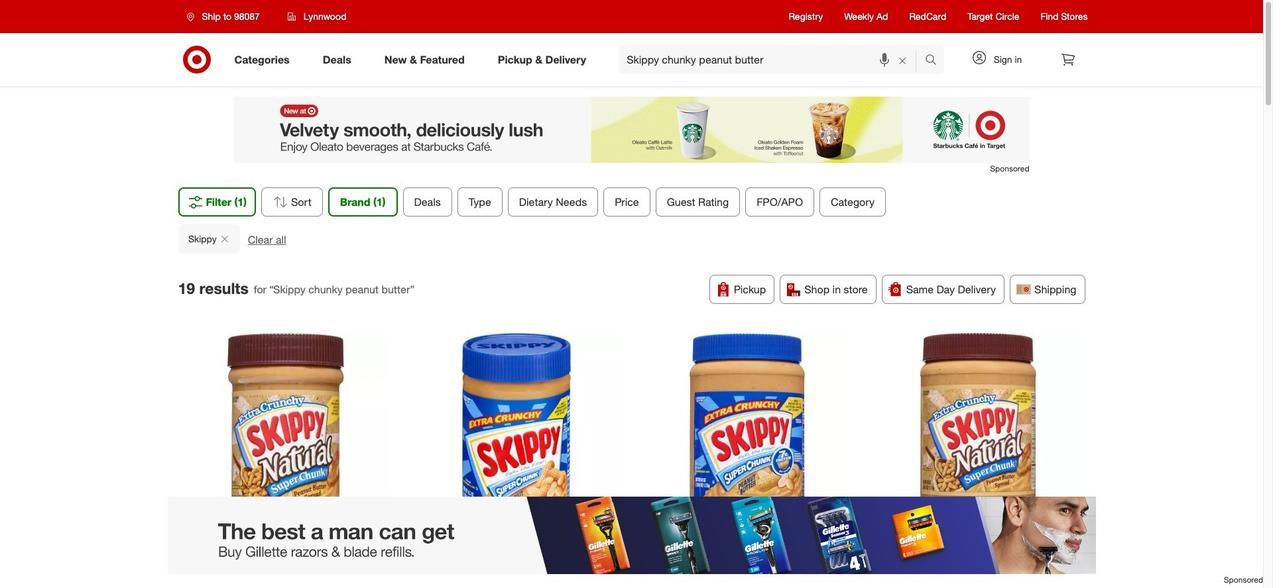 Task type: vqa. For each thing, say whether or not it's contained in the screenshot.
the Show
no



Task type: locate. For each thing, give the bounding box(es) containing it.
advertisement element
[[234, 97, 1030, 163], [0, 497, 1263, 575]]

What can we help you find? suggestions appear below search field
[[619, 45, 928, 74]]

1 vertical spatial advertisement element
[[0, 497, 1263, 575]]

skippy natural chunky peanut butter - 40oz image
[[875, 333, 1080, 538], [875, 333, 1080, 538]]

skippy chunky peanut butter - 16.3oz image
[[414, 333, 619, 538], [414, 333, 619, 538]]

skippy natural super chunk peanut butter - 15oz image
[[183, 333, 388, 538], [183, 333, 388, 538]]

skippy chunky peanut butter - 40oz image
[[645, 333, 850, 538], [645, 333, 850, 538]]



Task type: describe. For each thing, give the bounding box(es) containing it.
0 vertical spatial advertisement element
[[234, 97, 1030, 163]]



